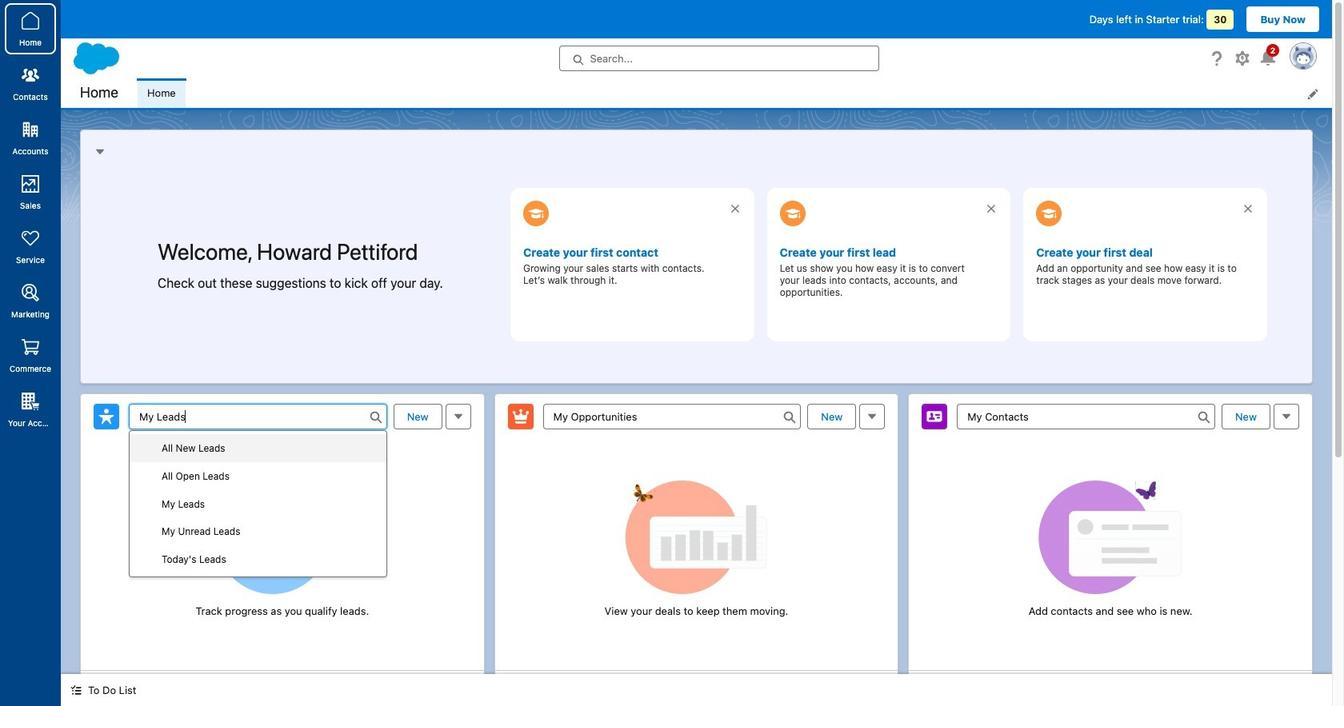 Task type: vqa. For each thing, say whether or not it's contained in the screenshot.
group
yes



Task type: locate. For each thing, give the bounding box(es) containing it.
list
[[138, 78, 1332, 108]]

group
[[130, 434, 386, 574]]



Task type: describe. For each thing, give the bounding box(es) containing it.
Select an Option text field
[[543, 404, 801, 429]]

Select an Option text field
[[129, 404, 387, 429]]

text default image
[[70, 685, 82, 696]]



